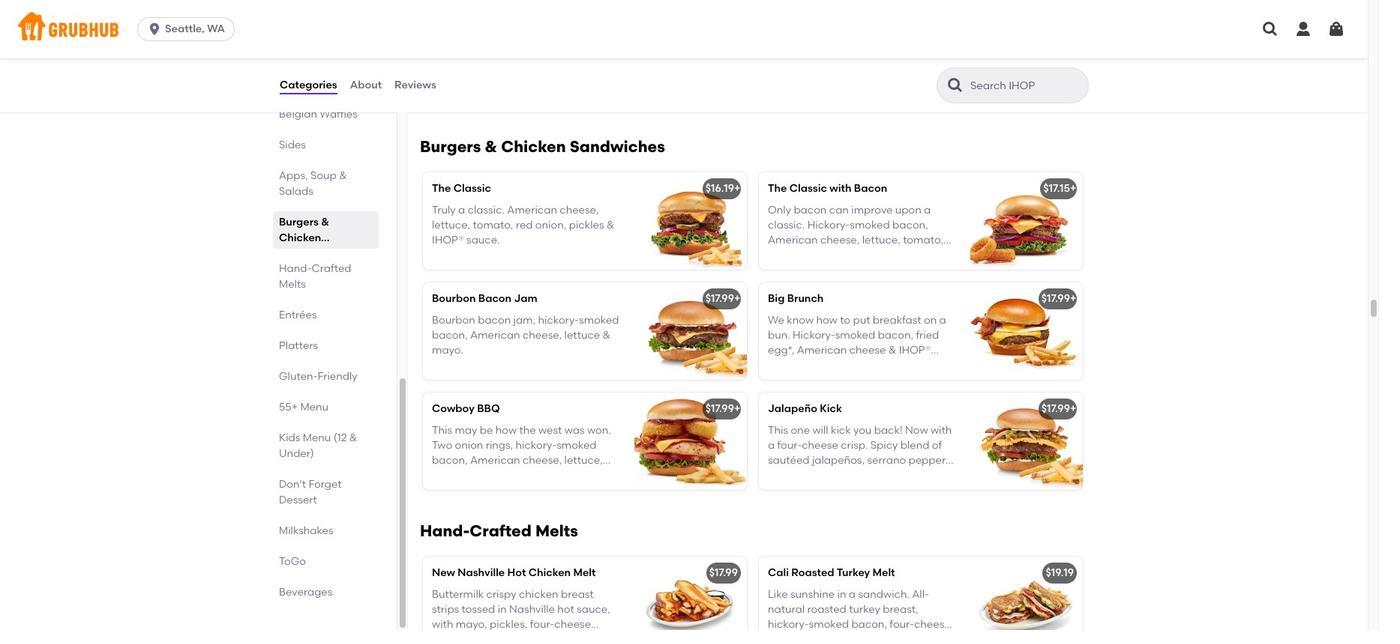 Task type: locate. For each thing, give the bounding box(es) containing it.
kids
[[279, 432, 300, 445]]

american down the know
[[797, 344, 847, 357]]

onion, inside only bacon can improve upon a classic. hickory-smoked bacon, american cheese, lettuce, tomato, red onion, pickles & ihop® sauce.
[[787, 249, 819, 262]]

1 horizontal spatial the
[[768, 182, 787, 195]]

chicken down onions
[[501, 137, 566, 156]]

hickory- inside only bacon can improve upon a classic. hickory-smoked bacon, american cheese, lettuce, tomato, red onion, pickles & ihop® sauce.
[[807, 219, 850, 232]]

1 vertical spatial chicken
[[279, 232, 321, 244]]

2 horizontal spatial lettuce,
[[862, 234, 901, 247]]

cali
[[768, 567, 789, 580]]

1 vertical spatial burgers
[[279, 216, 319, 229]]

on up fried
[[924, 314, 937, 327]]

0 vertical spatial with
[[839, 55, 860, 67]]

0 horizontal spatial lettuce,
[[432, 219, 470, 232]]

cheese,
[[560, 204, 599, 216], [820, 234, 860, 247], [523, 329, 562, 342], [523, 455, 562, 467]]

0 horizontal spatial how
[[496, 424, 517, 437]]

classic for bacon
[[790, 182, 827, 195]]

1 horizontal spatial tomato,
[[903, 234, 944, 247]]

$17.99 for this may be how the west was won. two onion rings, hickory-smoked bacon, american cheese, lettuce, tomato & tangy bbq sauce.
[[706, 403, 734, 416]]

tomato,
[[473, 219, 513, 232], [903, 234, 944, 247]]

lettuce, inside only bacon can improve upon a classic. hickory-smoked bacon, american cheese, lettuce, tomato, red onion, pickles & ihop® sauce.
[[862, 234, 901, 247]]

cali roasted turkey melt image
[[970, 557, 1083, 631]]

made
[[316, 92, 345, 105]]

0 vertical spatial cheese
[[899, 55, 935, 67]]

1 vertical spatial pickles
[[821, 249, 856, 262]]

hickory- down the
[[516, 439, 557, 452]]

jalapeño kick image
[[970, 393, 1083, 491]]

american down only
[[768, 234, 818, 247]]

four-
[[537, 70, 561, 83]]

bacon up improve
[[854, 182, 887, 195]]

0 vertical spatial melts
[[279, 278, 306, 291]]

cheese inside "donut holes tossed in cinnamon sugar. served with cream cheese icing & dulce de leche caramel sauce."
[[899, 55, 935, 67]]

svg image
[[1261, 20, 1279, 38], [1294, 20, 1312, 38]]

melts
[[279, 278, 306, 291], [535, 522, 578, 541]]

bacon inside bourbon bacon jam, hickory-smoked bacon, american cheese, lettuce & mayo.
[[478, 314, 511, 327]]

0 vertical spatial of
[[471, 39, 481, 52]]

hand- inside burgers & chicken sandwiches hand-crafted melts
[[279, 262, 312, 275]]

hickory- inside choice of grilled or crispy chicken, hickory-smoked bacon, fresh avocado, tomatoes, four-cheese blend & red onions on a bed of lettuce.
[[432, 55, 473, 67]]

jalapeño kick
[[768, 403, 842, 416]]

bacon down the classic with bacon
[[794, 204, 827, 216]]

cheese down cinnamon
[[899, 55, 935, 67]]

sandwiches inside burgers & chicken sandwiches hand-crafted melts
[[279, 247, 341, 260]]

2 vertical spatial cheese
[[849, 344, 886, 357]]

the up the truly
[[432, 182, 451, 195]]

0 horizontal spatial svg image
[[1261, 20, 1279, 38]]

ihop® down improve
[[869, 249, 901, 262]]

0 vertical spatial hand-
[[279, 262, 312, 275]]

classic up the truly
[[454, 182, 491, 195]]

sauce. down icing
[[768, 85, 801, 98]]

classic. down the classic
[[468, 204, 505, 216]]

hickory- inside this may be how the west was won. two onion rings, hickory-smoked bacon, american cheese, lettuce, tomato & tangy bbq sauce.
[[516, 439, 557, 452]]

crafted up entrées
[[312, 262, 351, 275]]

1 horizontal spatial hand-
[[420, 522, 470, 541]]

the classic with bacon
[[768, 182, 887, 195]]

hickory- up lettuce
[[538, 314, 579, 327]]

1 vertical spatial onion,
[[787, 249, 819, 262]]

+ for this may be how the west was won. two onion rings, hickory-smoked bacon, american cheese, lettuce, tomato & tangy bbq sauce.
[[734, 403, 741, 416]]

bourbon for bourbon bacon jam, hickory-smoked bacon, american cheese, lettuce & mayo.
[[432, 314, 475, 327]]

caramel
[[882, 70, 925, 83]]

1 vertical spatial sandwiches
[[279, 247, 341, 260]]

cheese, down burgers & chicken sandwiches
[[560, 204, 599, 216]]

american
[[507, 204, 557, 216], [768, 234, 818, 247], [470, 329, 520, 342], [797, 344, 847, 357], [470, 455, 520, 467]]

bacon for american
[[478, 314, 511, 327]]

1 horizontal spatial classic
[[790, 182, 827, 195]]

& inside truly a classic. american cheese, lettuce, tomato, red onion, pickles & ihop® sauce.
[[607, 219, 615, 232]]

1 horizontal spatial on
[[924, 314, 937, 327]]

bacon left jam
[[478, 293, 512, 305]]

american down jam,
[[470, 329, 520, 342]]

cheese inside we know how to put breakfast on a bun. hickory-smoked bacon, fried egg*, american cheese & ihop® sauce
[[849, 344, 886, 357]]

bbq
[[477, 403, 500, 416], [515, 470, 537, 483]]

how
[[816, 314, 838, 327], [496, 424, 517, 437]]

melt right hot
[[573, 567, 596, 580]]

lettuce,
[[432, 219, 470, 232], [862, 234, 901, 247], [564, 455, 603, 467]]

a right the truly
[[458, 204, 465, 216]]

togo
[[279, 556, 306, 568]]

lettuce, inside this may be how the west was won. two onion rings, hickory-smoked bacon, american cheese, lettuce, tomato & tangy bbq sauce.
[[564, 455, 603, 467]]

we know how to put breakfast on a bun. hickory-smoked bacon, fried egg*, american cheese & ihop® sauce
[[768, 314, 946, 372]]

0 vertical spatial bacon
[[794, 204, 827, 216]]

bbq up 'be'
[[477, 403, 500, 416]]

cali roasted turkey melt
[[768, 567, 895, 580]]

ihop® down the truly
[[432, 234, 464, 247]]

red
[[474, 85, 491, 98], [516, 219, 533, 232], [768, 249, 785, 262]]

cowboy bbq image
[[634, 393, 747, 491]]

+ for only bacon can improve upon a classic. hickory-smoked bacon, american cheese, lettuce, tomato, red onion, pickles & ihop® sauce.
[[1070, 182, 1077, 195]]

burgers down lettuce.
[[420, 137, 481, 156]]

smoked down was
[[557, 439, 597, 452]]

bacon inside only bacon can improve upon a classic. hickory-smoked bacon, american cheese, lettuce, tomato, red onion, pickles & ihop® sauce.
[[794, 204, 827, 216]]

sandwiches
[[570, 137, 665, 156], [279, 247, 341, 260]]

turkey
[[837, 567, 870, 580]]

blend
[[432, 85, 461, 98]]

search icon image
[[946, 76, 964, 94]]

+ for we know how to put breakfast on a bun. hickory-smoked bacon, fried egg*, american cheese & ihop® sauce
[[1070, 293, 1077, 305]]

1 vertical spatial bacon
[[478, 314, 511, 327]]

0 horizontal spatial melt
[[573, 567, 596, 580]]

hand- up new
[[420, 522, 470, 541]]

burgers
[[420, 137, 481, 156], [279, 216, 319, 229]]

hickory- down can
[[807, 219, 850, 232]]

tomato, inside truly a classic. american cheese, lettuce, tomato, red onion, pickles & ihop® sauce.
[[473, 219, 513, 232]]

of right 'bed'
[[577, 85, 587, 98]]

menu inside kids menu (12 & under)
[[303, 432, 331, 445]]

menu left (12
[[303, 432, 331, 445]]

1 horizontal spatial svg image
[[1294, 20, 1312, 38]]

0 horizontal spatial red
[[474, 85, 491, 98]]

hand- up entrées
[[279, 262, 312, 275]]

classic
[[454, 182, 491, 195], [790, 182, 827, 195]]

$17.15 +
[[1043, 182, 1077, 195]]

this
[[432, 424, 452, 437]]

1 horizontal spatial bbq
[[515, 470, 537, 483]]

american inside truly a classic. american cheese, lettuce, tomato, red onion, pickles & ihop® sauce.
[[507, 204, 557, 216]]

bacon, inside we know how to put breakfast on a bun. hickory-smoked bacon, fried egg*, american cheese & ihop® sauce
[[878, 329, 914, 342]]

sauce. down west
[[540, 470, 573, 483]]

bacon, down the breakfast
[[878, 329, 914, 342]]

0 vertical spatial pickles
[[569, 219, 604, 232]]

on inside we know how to put breakfast on a bun. hickory-smoked bacon, fried egg*, american cheese & ihop® sauce
[[924, 314, 937, 327]]

1 horizontal spatial classic.
[[768, 219, 805, 232]]

pickles
[[569, 219, 604, 232], [821, 249, 856, 262]]

on down four-
[[529, 85, 542, 98]]

donut
[[768, 39, 799, 52]]

$17.99 +
[[706, 293, 741, 305], [1042, 293, 1077, 305], [706, 403, 741, 416], [1042, 403, 1077, 416]]

1 classic from the left
[[454, 182, 491, 195]]

0 vertical spatial bbq
[[477, 403, 500, 416]]

burgers for burgers & chicken sandwiches
[[420, 137, 481, 156]]

sauce.
[[768, 85, 801, 98], [467, 234, 500, 247], [904, 249, 937, 262], [540, 470, 573, 483]]

smoked
[[473, 55, 513, 67], [850, 219, 890, 232], [579, 314, 619, 327], [835, 329, 875, 342], [557, 439, 597, 452]]

a right upon
[[924, 204, 931, 216]]

0 vertical spatial classic.
[[468, 204, 505, 216]]

sugar.
[[768, 55, 799, 67]]

1 horizontal spatial bacon
[[794, 204, 827, 216]]

big brunch
[[768, 293, 824, 305]]

2 vertical spatial ihop®
[[899, 344, 931, 357]]

don't
[[279, 478, 306, 491]]

big
[[768, 293, 785, 305]]

1 horizontal spatial red
[[516, 219, 533, 232]]

with down tossed
[[839, 55, 860, 67]]

tomato, down upon
[[903, 234, 944, 247]]

0 horizontal spatial bacon
[[478, 293, 512, 305]]

1 vertical spatial tomato,
[[903, 234, 944, 247]]

bbq inside this may be how the west was won. two onion rings, hickory-smoked bacon, american cheese, lettuce, tomato & tangy bbq sauce.
[[515, 470, 537, 483]]

hickory- down choice
[[432, 55, 473, 67]]

cream
[[863, 55, 896, 67]]

bacon, up the 'tomato'
[[432, 455, 468, 467]]

1 vertical spatial classic.
[[768, 219, 805, 232]]

bourbon inside bourbon bacon jam, hickory-smoked bacon, american cheese, lettuce & mayo.
[[432, 314, 475, 327]]

cheese down put
[[849, 344, 886, 357]]

1 vertical spatial how
[[496, 424, 517, 437]]

$16.19
[[705, 182, 734, 195]]

0 vertical spatial bourbon
[[432, 293, 476, 305]]

0 vertical spatial red
[[474, 85, 491, 98]]

1 vertical spatial red
[[516, 219, 533, 232]]

only
[[768, 204, 791, 216]]

wa
[[207, 22, 225, 35]]

menu right 55+
[[300, 401, 328, 414]]

big brunch image
[[970, 283, 1083, 380]]

sauce. down upon
[[904, 249, 937, 262]]

kick
[[820, 403, 842, 416]]

bacon, up mayo.
[[432, 329, 468, 342]]

$17.99 for we know how to put breakfast on a bun. hickory-smoked bacon, fried egg*, american cheese & ihop® sauce
[[1042, 293, 1070, 305]]

american up tangy
[[470, 455, 520, 467]]

bacon
[[854, 182, 887, 195], [478, 293, 512, 305]]

0 horizontal spatial on
[[529, 85, 542, 98]]

bacon
[[794, 204, 827, 216], [478, 314, 511, 327]]

0 vertical spatial bacon
[[854, 182, 887, 195]]

Search IHOP search field
[[969, 79, 1084, 93]]

$17.99 + for bourbon bacon jam, hickory-smoked bacon, american cheese, lettuce & mayo.
[[706, 293, 741, 305]]

the
[[432, 182, 451, 195], [768, 182, 787, 195]]

classic for a
[[454, 182, 491, 195]]

new nashville hot chicken melt
[[432, 567, 596, 580]]

apps,
[[279, 169, 308, 182]]

cinnamon
[[878, 39, 930, 52]]

tangy
[[483, 470, 512, 483]]

& inside we know how to put breakfast on a bun. hickory-smoked bacon, fried egg*, american cheese & ihop® sauce
[[889, 344, 896, 357]]

1 vertical spatial bourbon
[[432, 314, 475, 327]]

1 vertical spatial lettuce,
[[862, 234, 901, 247]]

classic. down only
[[768, 219, 805, 232]]

smoked up lettuce
[[579, 314, 619, 327]]

classic up only
[[790, 182, 827, 195]]

1 horizontal spatial bacon
[[854, 182, 887, 195]]

cheese, down jam,
[[523, 329, 562, 342]]

0 horizontal spatial cheese
[[561, 70, 598, 83]]

hand-
[[279, 262, 312, 275], [420, 522, 470, 541]]

a down four-
[[545, 85, 552, 98]]

0 horizontal spatial svg image
[[147, 22, 162, 37]]

1 the from the left
[[432, 182, 451, 195]]

0 horizontal spatial hand-
[[279, 262, 312, 275]]

0 vertical spatial burgers
[[420, 137, 481, 156]]

0 vertical spatial hickory-
[[807, 219, 850, 232]]

cheese down fresh
[[561, 70, 598, 83]]

1 horizontal spatial svg image
[[1327, 20, 1345, 38]]

we
[[768, 314, 784, 327]]

red left onions
[[474, 85, 491, 98]]

menu for 55+
[[300, 401, 328, 414]]

2 vertical spatial red
[[768, 249, 785, 262]]

of left grilled
[[471, 39, 481, 52]]

1 vertical spatial of
[[577, 85, 587, 98]]

0 vertical spatial tomato,
[[473, 219, 513, 232]]

lettuce, down the truly
[[432, 219, 470, 232]]

ihop® down fried
[[899, 344, 931, 357]]

0 vertical spatial how
[[816, 314, 838, 327]]

1 vertical spatial bbq
[[515, 470, 537, 483]]

bourbon bacon jam image
[[634, 283, 747, 380]]

0 horizontal spatial burgers
[[279, 216, 319, 229]]

ihop® inside only bacon can improve upon a classic. hickory-smoked bacon, american cheese, lettuce, tomato, red onion, pickles & ihop® sauce.
[[869, 249, 901, 262]]

1 melt from the left
[[573, 567, 596, 580]]

0 vertical spatial menu
[[300, 401, 328, 414]]

0 horizontal spatial classic.
[[468, 204, 505, 216]]

chicken down salads
[[279, 232, 321, 244]]

chicken inside burgers & chicken sandwiches hand-crafted melts
[[279, 232, 321, 244]]

2 horizontal spatial cheese
[[899, 55, 935, 67]]

1 vertical spatial hickory-
[[538, 314, 579, 327]]

1 horizontal spatial melts
[[535, 522, 578, 541]]

red up jam
[[516, 219, 533, 232]]

burgers inside burgers & chicken sandwiches hand-crafted melts
[[279, 216, 319, 229]]

bacon down bourbon bacon jam
[[478, 314, 511, 327]]

classic. inside only bacon can improve upon a classic. hickory-smoked bacon, american cheese, lettuce, tomato, red onion, pickles & ihop® sauce.
[[768, 219, 805, 232]]

& inside only bacon can improve upon a classic. hickory-smoked bacon, american cheese, lettuce, tomato, red onion, pickles & ihop® sauce.
[[859, 249, 867, 262]]

0 vertical spatial crafted
[[312, 262, 351, 275]]

$17.15
[[1043, 182, 1070, 195]]

1 horizontal spatial lettuce,
[[564, 455, 603, 467]]

1 vertical spatial crafted
[[470, 522, 532, 541]]

bacon, down or
[[516, 55, 551, 67]]

onion, inside truly a classic. american cheese, lettuce, tomato, red onion, pickles & ihop® sauce.
[[535, 219, 567, 232]]

1 vertical spatial cheese
[[561, 70, 598, 83]]

on inside choice of grilled or crispy chicken, hickory-smoked bacon, fresh avocado, tomatoes, four-cheese blend & red onions on a bed of lettuce.
[[529, 85, 542, 98]]

1 horizontal spatial melt
[[873, 567, 895, 580]]

sauce. inside "donut holes tossed in cinnamon sugar. served with cream cheese icing & dulce de leche caramel sauce."
[[768, 85, 801, 98]]

0 horizontal spatial onion,
[[535, 219, 567, 232]]

0 horizontal spatial sandwiches
[[279, 247, 341, 260]]

how left to
[[816, 314, 838, 327]]

2 vertical spatial hickory-
[[516, 439, 557, 452]]

cheese, down can
[[820, 234, 860, 247]]

be
[[480, 424, 493, 437]]

the classic with bacon image
[[970, 173, 1083, 270]]

2 vertical spatial lettuce,
[[564, 455, 603, 467]]

smoked down put
[[835, 329, 875, 342]]

1 horizontal spatial cheese
[[849, 344, 886, 357]]

bacon for classic.
[[794, 204, 827, 216]]

1 horizontal spatial sandwiches
[[570, 137, 665, 156]]

west
[[538, 424, 562, 437]]

bacon, down upon
[[893, 219, 928, 232]]

lettuce, down was
[[564, 455, 603, 467]]

milkshakes
[[279, 525, 333, 538]]

pickles inside only bacon can improve upon a classic. hickory-smoked bacon, american cheese, lettuce, tomato, red onion, pickles & ihop® sauce.
[[821, 249, 856, 262]]

ihop®
[[432, 234, 464, 247], [869, 249, 901, 262], [899, 344, 931, 357]]

bacon,
[[516, 55, 551, 67], [893, 219, 928, 232], [432, 329, 468, 342], [878, 329, 914, 342], [432, 455, 468, 467]]

0 horizontal spatial melts
[[279, 278, 306, 291]]

2 bourbon from the top
[[432, 314, 475, 327]]

1 bourbon from the top
[[432, 293, 476, 305]]

0 horizontal spatial the
[[432, 182, 451, 195]]

soup
[[311, 169, 337, 182]]

chicken right hot
[[529, 567, 571, 580]]

egg*,
[[768, 344, 795, 357]]

cheese, down west
[[523, 455, 562, 467]]

kids menu (12 & under)
[[279, 432, 357, 460]]

0 vertical spatial chicken
[[501, 137, 566, 156]]

chicken for burgers & chicken sandwiches hand-crafted melts
[[279, 232, 321, 244]]

menu
[[300, 401, 328, 414], [303, 432, 331, 445]]

chicken,
[[563, 39, 605, 52]]

bacon, inside only bacon can improve upon a classic. hickory-smoked bacon, american cheese, lettuce, tomato, red onion, pickles & ihop® sauce.
[[893, 219, 928, 232]]

2 classic from the left
[[790, 182, 827, 195]]

&
[[795, 70, 803, 83], [464, 85, 471, 98], [485, 137, 497, 156], [339, 169, 347, 182], [321, 216, 329, 229], [607, 219, 615, 232], [859, 249, 867, 262], [603, 329, 611, 342], [889, 344, 896, 357], [349, 432, 357, 445], [472, 470, 480, 483]]

melt right the turkey
[[873, 567, 895, 580]]

0 horizontal spatial crafted
[[312, 262, 351, 275]]

$17.99 + for this may be how the west was won. two onion rings, hickory-smoked bacon, american cheese, lettuce, tomato & tangy bbq sauce.
[[706, 403, 741, 416]]

1 horizontal spatial of
[[577, 85, 587, 98]]

upon
[[895, 204, 922, 216]]

red up big
[[768, 249, 785, 262]]

know
[[787, 314, 814, 327]]

0 horizontal spatial of
[[471, 39, 481, 52]]

american down burgers & chicken sandwiches
[[507, 204, 557, 216]]

hickory- inside we know how to put breakfast on a bun. hickory-smoked bacon, fried egg*, american cheese & ihop® sauce
[[793, 329, 835, 342]]

0 vertical spatial ihop®
[[432, 234, 464, 247]]

0 horizontal spatial tomato,
[[473, 219, 513, 232]]

tomato, down the classic
[[473, 219, 513, 232]]

1 vertical spatial ihop®
[[869, 249, 901, 262]]

bbq right tangy
[[515, 470, 537, 483]]

a inside only bacon can improve upon a classic. hickory-smoked bacon, american cheese, lettuce, tomato, red onion, pickles & ihop® sauce.
[[924, 204, 931, 216]]

2 svg image from the left
[[1294, 20, 1312, 38]]

smoked down grilled
[[473, 55, 513, 67]]

0 vertical spatial on
[[529, 85, 542, 98]]

ihop® inside truly a classic. american cheese, lettuce, tomato, red onion, pickles & ihop® sauce.
[[432, 234, 464, 247]]

how up "rings,"
[[496, 424, 517, 437]]

0 horizontal spatial pickles
[[569, 219, 604, 232]]

hickory- down the know
[[793, 329, 835, 342]]

chicken
[[501, 137, 566, 156], [279, 232, 321, 244], [529, 567, 571, 580]]

0 horizontal spatial bbq
[[477, 403, 500, 416]]

bed
[[554, 85, 574, 98]]

1 vertical spatial hickory-
[[793, 329, 835, 342]]

new
[[432, 567, 455, 580]]

a right the breakfast
[[939, 314, 946, 327]]

0 vertical spatial sandwiches
[[570, 137, 665, 156]]

won.
[[587, 424, 611, 437]]

1 vertical spatial on
[[924, 314, 937, 327]]

crafted up new nashville hot chicken melt
[[470, 522, 532, 541]]

smoked down improve
[[850, 219, 890, 232]]

0 vertical spatial onion,
[[535, 219, 567, 232]]

onions
[[493, 85, 527, 98]]

1 vertical spatial menu
[[303, 432, 331, 445]]

with up can
[[830, 182, 852, 195]]

sauce. down the classic
[[467, 234, 500, 247]]

melts up new nashville hot chicken melt
[[535, 522, 578, 541]]

2 horizontal spatial red
[[768, 249, 785, 262]]

bourbon for bourbon bacon jam
[[432, 293, 476, 305]]

crispy
[[530, 39, 561, 52]]

1 horizontal spatial onion,
[[787, 249, 819, 262]]

& inside apps, soup & salads
[[339, 169, 347, 182]]

1 vertical spatial hand-
[[420, 522, 470, 541]]

burgers down salads
[[279, 216, 319, 229]]

melts up entrées
[[279, 278, 306, 291]]

1 horizontal spatial how
[[816, 314, 838, 327]]

hickory-
[[432, 55, 473, 67], [538, 314, 579, 327], [516, 439, 557, 452]]

smoked inside bourbon bacon jam, hickory-smoked bacon, american cheese, lettuce & mayo.
[[579, 314, 619, 327]]

& inside this may be how the west was won. two onion rings, hickory-smoked bacon, american cheese, lettuce, tomato & tangy bbq sauce.
[[472, 470, 480, 483]]

hickory- inside bourbon bacon jam, hickory-smoked bacon, american cheese, lettuce & mayo.
[[538, 314, 579, 327]]

the for the classic
[[432, 182, 451, 195]]

american inside bourbon bacon jam, hickory-smoked bacon, american cheese, lettuce & mayo.
[[470, 329, 520, 342]]

0 vertical spatial hickory-
[[432, 55, 473, 67]]

svg image
[[1327, 20, 1345, 38], [147, 22, 162, 37]]

rings,
[[486, 439, 513, 452]]

lettuce, down improve
[[862, 234, 901, 247]]

0 horizontal spatial bacon
[[478, 314, 511, 327]]

the up only
[[768, 182, 787, 195]]

2 the from the left
[[768, 182, 787, 195]]

1 svg image from the left
[[1261, 20, 1279, 38]]



Task type: describe. For each thing, give the bounding box(es) containing it.
smoked inside only bacon can improve upon a classic. hickory-smoked bacon, american cheese, lettuce, tomato, red onion, pickles & ihop® sauce.
[[850, 219, 890, 232]]

platters
[[279, 340, 318, 352]]

tossed
[[831, 39, 864, 52]]

cheese, inside only bacon can improve upon a classic. hickory-smoked bacon, american cheese, lettuce, tomato, red onion, pickles & ihop® sauce.
[[820, 234, 860, 247]]

ihop® inside we know how to put breakfast on a bun. hickory-smoked bacon, fried egg*, american cheese & ihop® sauce
[[899, 344, 931, 357]]

apps, soup & salads
[[279, 169, 347, 198]]

the
[[519, 424, 536, 437]]

american inside we know how to put breakfast on a bun. hickory-smoked bacon, fried egg*, american cheese & ihop® sauce
[[797, 344, 847, 357]]

american inside this may be how the west was won. two onion rings, hickory-smoked bacon, american cheese, lettuce, tomato & tangy bbq sauce.
[[470, 455, 520, 467]]

seattle, wa button
[[137, 17, 241, 41]]

american inside only bacon can improve upon a classic. hickory-smoked bacon, american cheese, lettuce, tomato, red onion, pickles & ihop® sauce.
[[768, 234, 818, 247]]

red inside choice of grilled or crispy chicken, hickory-smoked bacon, fresh avocado, tomatoes, four-cheese blend & red onions on a bed of lettuce.
[[474, 85, 491, 98]]

bacon, inside this may be how the west was won. two onion rings, hickory-smoked bacon, american cheese, lettuce, tomato & tangy bbq sauce.
[[432, 455, 468, 467]]

main navigation navigation
[[0, 0, 1368, 58]]

& inside bourbon bacon jam, hickory-smoked bacon, american cheese, lettuce & mayo.
[[603, 329, 611, 342]]

& inside choice of grilled or crispy chicken, hickory-smoked bacon, fresh avocado, tomatoes, four-cheese blend & red onions on a bed of lettuce.
[[464, 85, 471, 98]]

to
[[840, 314, 851, 327]]

the classic
[[432, 182, 491, 195]]

salads
[[279, 185, 313, 198]]

2 vertical spatial chicken
[[529, 567, 571, 580]]

may
[[455, 424, 477, 437]]

grilled
[[484, 39, 515, 52]]

fresh
[[554, 55, 579, 67]]

how inside this may be how the west was won. two onion rings, hickory-smoked bacon, american cheese, lettuce, tomato & tangy bbq sauce.
[[496, 424, 517, 437]]

jalapeño
[[768, 403, 817, 416]]

burgers & chicken sandwiches
[[420, 137, 665, 156]]

1 vertical spatial bacon
[[478, 293, 512, 305]]

with inside "donut holes tossed in cinnamon sugar. served with cream cheese icing & dulce de leche caramel sauce."
[[839, 55, 860, 67]]

cheese, inside truly a classic. american cheese, lettuce, tomato, red onion, pickles & ihop® sauce.
[[560, 204, 599, 216]]

classic. inside truly a classic. american cheese, lettuce, tomato, red onion, pickles & ihop® sauce.
[[468, 204, 505, 216]]

about
[[350, 79, 382, 91]]

or
[[518, 39, 528, 52]]

the classic image
[[634, 173, 747, 270]]

gluten-
[[279, 370, 318, 383]]

chicken for burgers & chicken sandwiches
[[501, 137, 566, 156]]

lettuce, inside truly a classic. american cheese, lettuce, tomato, red onion, pickles & ihop® sauce.
[[432, 219, 470, 232]]

smoked inside this may be how the west was won. two onion rings, hickory-smoked bacon, american cheese, lettuce, tomato & tangy bbq sauce.
[[557, 439, 597, 452]]

bourbon bacon jam
[[432, 293, 537, 305]]

red inside only bacon can improve upon a classic. hickory-smoked bacon, american cheese, lettuce, tomato, red onion, pickles & ihop® sauce.
[[768, 249, 785, 262]]

55+
[[279, 401, 298, 414]]

waffles
[[320, 108, 358, 121]]

1 horizontal spatial crafted
[[470, 522, 532, 541]]

in
[[867, 39, 876, 52]]

crafted inside burgers & chicken sandwiches hand-crafted melts
[[312, 262, 351, 275]]

cheese, inside bourbon bacon jam, hickory-smoked bacon, american cheese, lettuce & mayo.
[[523, 329, 562, 342]]

seattle, wa
[[165, 22, 225, 35]]

forget
[[309, 478, 342, 491]]

house-
[[279, 92, 316, 105]]

red inside truly a classic. american cheese, lettuce, tomato, red onion, pickles & ihop® sauce.
[[516, 219, 533, 232]]

bacon, inside bourbon bacon jam, hickory-smoked bacon, american cheese, lettuce & mayo.
[[432, 329, 468, 342]]

the for the classic with bacon
[[768, 182, 787, 195]]

menu for kids
[[303, 432, 331, 445]]

cowboy
[[432, 403, 475, 416]]

a inside we know how to put breakfast on a bun. hickory-smoked bacon, fried egg*, american cheese & ihop® sauce
[[939, 314, 946, 327]]

hot
[[507, 567, 526, 580]]

choice of grilled or crispy chicken, hickory-smoked bacon, fresh avocado, tomatoes, four-cheese blend & red onions on a bed of lettuce.
[[432, 39, 605, 113]]

mayo.
[[432, 344, 463, 357]]

sauce. inside truly a classic. american cheese, lettuce, tomato, red onion, pickles & ihop® sauce.
[[467, 234, 500, 247]]

hand-crafted melts
[[420, 522, 578, 541]]

lettuce
[[564, 329, 600, 342]]

donut holes tossed in cinnamon sugar. served with cream cheese icing & dulce de leche caramel sauce.
[[768, 39, 935, 98]]

& inside "donut holes tossed in cinnamon sugar. served with cream cheese icing & dulce de leche caramel sauce."
[[795, 70, 803, 83]]

gluten-friendly
[[279, 370, 357, 383]]

cheese inside choice of grilled or crispy chicken, hickory-smoked bacon, fresh avocado, tomatoes, four-cheese blend & red onions on a bed of lettuce.
[[561, 70, 598, 83]]

bacon, inside choice of grilled or crispy chicken, hickory-smoked bacon, fresh avocado, tomatoes, four-cheese blend & red onions on a bed of lettuce.
[[516, 55, 551, 67]]

truly a classic. american cheese, lettuce, tomato, red onion, pickles & ihop® sauce.
[[432, 204, 615, 247]]

tomatoes,
[[483, 70, 534, 83]]

de
[[836, 70, 850, 83]]

new nashville hot chicken melt image
[[634, 557, 747, 631]]

burgers for burgers & chicken sandwiches hand-crafted melts
[[279, 216, 319, 229]]

two
[[432, 439, 452, 452]]

tomato, inside only bacon can improve upon a classic. hickory-smoked bacon, american cheese, lettuce, tomato, red onion, pickles & ihop® sauce.
[[903, 234, 944, 247]]

$17.99 + for we know how to put breakfast on a bun. hickory-smoked bacon, fried egg*, american cheese & ihop® sauce
[[1042, 293, 1077, 305]]

don't forget dessert
[[279, 478, 342, 507]]

beverages
[[279, 586, 332, 599]]

was
[[564, 424, 585, 437]]

a inside truly a classic. american cheese, lettuce, tomato, red onion, pickles & ihop® sauce.
[[458, 204, 465, 216]]

$17.99 for bourbon bacon jam, hickory-smoked bacon, american cheese, lettuce & mayo.
[[706, 293, 734, 305]]

only bacon can improve upon a classic. hickory-smoked bacon, american cheese, lettuce, tomato, red onion, pickles & ihop® sauce.
[[768, 204, 944, 262]]

55+ menu
[[279, 401, 328, 414]]

1 vertical spatial melts
[[535, 522, 578, 541]]

a inside choice of grilled or crispy chicken, hickory-smoked bacon, fresh avocado, tomatoes, four-cheese blend & red onions on a bed of lettuce.
[[545, 85, 552, 98]]

breakfast
[[873, 314, 921, 327]]

sauce. inside only bacon can improve upon a classic. hickory-smoked bacon, american cheese, lettuce, tomato, red onion, pickles & ihop® sauce.
[[904, 249, 937, 262]]

chopped chicken salad image
[[634, 8, 747, 106]]

bun.
[[768, 329, 790, 342]]

dessert
[[279, 494, 317, 507]]

sandwiches for burgers & chicken sandwiches
[[570, 137, 665, 156]]

sides
[[279, 139, 306, 151]]

can
[[829, 204, 849, 216]]

smoked inside choice of grilled or crispy chicken, hickory-smoked bacon, fresh avocado, tomatoes, four-cheese blend & red onions on a bed of lettuce.
[[473, 55, 513, 67]]

choice of grilled or crispy chicken, hickory-smoked bacon, fresh avocado, tomatoes, four-cheese blend & red onions on a bed of lettuce. button
[[423, 8, 747, 113]]

avocado,
[[432, 70, 480, 83]]

melts inside burgers & chicken sandwiches hand-crafted melts
[[279, 278, 306, 291]]

smoked inside we know how to put breakfast on a bun. hickory-smoked bacon, fried egg*, american cheese & ihop® sauce
[[835, 329, 875, 342]]

icing
[[768, 70, 793, 83]]

& inside burgers & chicken sandwiches hand-crafted melts
[[321, 216, 329, 229]]

sauce. inside this may be how the west was won. two onion rings, hickory-smoked bacon, american cheese, lettuce, tomato & tangy bbq sauce.
[[540, 470, 573, 483]]

house-made belgian waffles
[[279, 92, 358, 121]]

roasted
[[791, 567, 834, 580]]

+ for truly a classic. american cheese, lettuce, tomato, red onion, pickles & ihop® sauce.
[[734, 182, 741, 195]]

how inside we know how to put breakfast on a bun. hickory-smoked bacon, fried egg*, american cheese & ihop® sauce
[[816, 314, 838, 327]]

reviews
[[395, 79, 436, 91]]

friendly
[[318, 370, 357, 383]]

tomato
[[432, 470, 470, 483]]

improve
[[851, 204, 893, 216]]

2 melt from the left
[[873, 567, 895, 580]]

under)
[[279, 448, 314, 460]]

choice
[[432, 39, 468, 52]]

about button
[[349, 58, 383, 112]]

cowboy bbq
[[432, 403, 500, 416]]

cheese, inside this may be how the west was won. two onion rings, hickory-smoked bacon, american cheese, lettuce, tomato & tangy bbq sauce.
[[523, 455, 562, 467]]

categories button
[[279, 58, 338, 112]]

truly
[[432, 204, 456, 216]]

jam
[[514, 293, 537, 305]]

& inside kids menu (12 & under)
[[349, 432, 357, 445]]

served
[[801, 55, 837, 67]]

lettuce.
[[432, 100, 470, 113]]

+ for bourbon bacon jam, hickory-smoked bacon, american cheese, lettuce & mayo.
[[734, 293, 741, 305]]

sauce
[[768, 360, 800, 372]]

leche
[[852, 70, 880, 83]]

cinnamon dippers image
[[970, 8, 1083, 106]]

$19.19
[[1046, 567, 1074, 580]]

this may be how the west was won. two onion rings, hickory-smoked bacon, american cheese, lettuce, tomato & tangy bbq sauce.
[[432, 424, 611, 483]]

brunch
[[787, 293, 824, 305]]

nashville
[[458, 567, 505, 580]]

sandwiches for burgers & chicken sandwiches hand-crafted melts
[[279, 247, 341, 260]]

1 vertical spatial with
[[830, 182, 852, 195]]

jam,
[[513, 314, 536, 327]]

dulce
[[806, 70, 834, 83]]

svg image inside seattle, wa button
[[147, 22, 162, 37]]

seattle,
[[165, 22, 205, 35]]

pickles inside truly a classic. american cheese, lettuce, tomato, red onion, pickles & ihop® sauce.
[[569, 219, 604, 232]]



Task type: vqa. For each thing, say whether or not it's contained in the screenshot.
Sauce. within the Only bacon can improve upon a classic. Hickory-smoked bacon, American cheese, lettuce, tomato, red onion, pickles & IHOP® sauce.
yes



